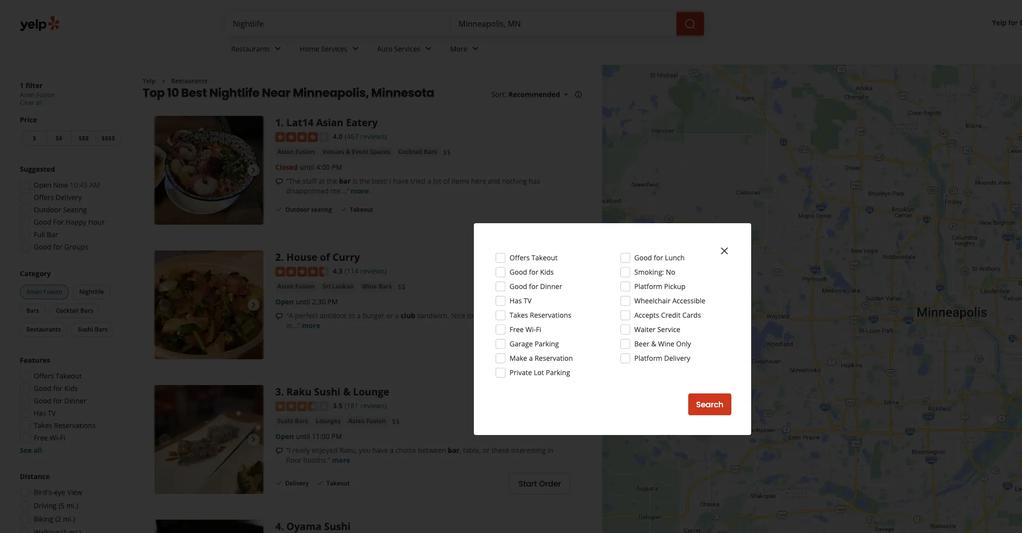 Task type: locate. For each thing, give the bounding box(es) containing it.
cocktail bars inside category group
[[56, 307, 93, 315]]

reviews) down 'lounge'
[[361, 402, 387, 411]]

3.5 link
[[333, 401, 343, 411]]

restaurants down the bars button
[[26, 326, 61, 334]]

16 speech v2 image left the "i
[[275, 447, 283, 455]]

asian down category
[[26, 288, 42, 296]]

asian fusion button down 4 star rating image
[[275, 147, 317, 157]]

16 chevron right v2 image
[[159, 77, 167, 85]]

bars for top sushi bars button
[[95, 326, 108, 334]]

restaurants
[[231, 44, 270, 53], [171, 77, 208, 85], [26, 326, 61, 334]]

2 . from the top
[[281, 251, 284, 264]]

2 vertical spatial reviews)
[[361, 402, 387, 411]]

cocktail inside category group
[[56, 307, 79, 315]]

good for kids
[[510, 268, 554, 277], [34, 384, 78, 393]]

previous image
[[159, 299, 170, 311], [159, 434, 170, 446]]

search button
[[689, 394, 732, 416]]

& inside search dialog
[[652, 339, 657, 349]]

a left lot
[[428, 176, 431, 186]]

option group
[[17, 472, 123, 534]]

until for raku
[[296, 432, 310, 442]]

0 horizontal spatial has tv
[[34, 409, 56, 418]]

0 horizontal spatial of
[[320, 251, 330, 264]]

bars for cocktail bars 'button' in category group
[[80, 307, 93, 315]]

slideshow element
[[155, 116, 264, 225], [155, 251, 264, 360], [155, 386, 264, 495]]

services right home
[[321, 44, 348, 53]]

3 24 chevron down v2 image from the left
[[470, 43, 481, 55]]

0 horizontal spatial yelp
[[143, 77, 156, 85]]

2 platform from the top
[[635, 354, 663, 363]]

lat14 asian eatery link
[[287, 116, 378, 130]]

a left club
[[395, 311, 399, 321]]

1 previous image from the top
[[159, 299, 170, 311]]

0 vertical spatial fi
[[536, 325, 542, 334]]

reservations inside group
[[54, 421, 96, 431]]

free wi-fi inside search dialog
[[510, 325, 542, 334]]

2 services from the left
[[394, 44, 421, 53]]

house
[[287, 251, 318, 264]]

burger
[[363, 311, 385, 321]]

option
[[545, 311, 566, 321]]

closed until 4:00 pm
[[275, 163, 342, 172]]

1 vertical spatial of
[[320, 251, 330, 264]]

or right 'burger'
[[386, 311, 393, 321]]

wi- up "distance"
[[50, 434, 60, 443]]

next image
[[248, 299, 260, 311], [248, 434, 260, 446]]

1 horizontal spatial reservations
[[530, 311, 572, 320]]

option group containing distance
[[17, 472, 123, 534]]

0 vertical spatial restaurants link
[[223, 36, 292, 64]]

24 chevron down v2 image right more
[[470, 43, 481, 55]]

0 horizontal spatial restaurants
[[26, 326, 61, 334]]

0 horizontal spatial sushi
[[78, 326, 93, 334]]

next image left the "i
[[248, 434, 260, 446]]

2 24 chevron down v2 image from the left
[[423, 43, 435, 55]]

perfect
[[295, 311, 318, 321]]

auto
[[377, 44, 393, 53]]

asian fusion link down 4 star rating image
[[275, 147, 317, 157]]

bar left table,
[[448, 446, 460, 455]]

wi- inside group
[[50, 434, 60, 443]]

make
[[510, 354, 527, 363]]

1 vertical spatial cocktail bars button
[[50, 304, 100, 319]]

pm for of
[[328, 297, 338, 307]]

reviews) inside the (181 reviews) link
[[361, 402, 387, 411]]

have right you
[[373, 446, 388, 455]]

sushi bars
[[78, 326, 108, 334], [277, 417, 308, 426]]

to right antidote
[[349, 311, 355, 321]]

$$ inside button
[[56, 134, 62, 143]]

asian fusion button down category
[[20, 285, 69, 300]]

2 vertical spatial offers
[[34, 372, 54, 381]]

sushi bars inside category group
[[78, 326, 108, 334]]

1 vertical spatial mi.)
[[63, 515, 75, 524]]

wine
[[362, 282, 377, 291], [658, 339, 675, 349]]

$$ left $$$ button at top left
[[56, 134, 62, 143]]

see all button
[[20, 446, 42, 455]]

0 horizontal spatial services
[[321, 44, 348, 53]]

asian down filter
[[20, 91, 35, 99]]

bars inside button
[[379, 282, 392, 291]]

services for home services
[[321, 44, 348, 53]]

, table, or these interesting in floor booths."
[[286, 446, 554, 465]]

(181
[[345, 402, 359, 411]]

wine inside button
[[362, 282, 377, 291]]

4.3 star rating image
[[275, 267, 329, 277]]

1 horizontal spatial sushi
[[277, 417, 293, 426]]

0 horizontal spatial cocktail
[[56, 307, 79, 315]]

nothing
[[502, 176, 527, 186]]

& inside button
[[346, 148, 351, 156]]

pm for asian
[[332, 163, 342, 172]]

price group
[[20, 115, 123, 148]]

search dialog
[[0, 0, 1023, 534]]

reviews) up spaces
[[361, 132, 387, 141]]

2 vertical spatial more
[[332, 456, 351, 465]]

driving
[[34, 501, 57, 511]]

has up distinctly
[[510, 296, 522, 306]]

3 reviews) from the top
[[361, 402, 387, 411]]

good for dinner down features
[[34, 396, 86, 406]]

previous image for 3
[[159, 434, 170, 446]]

sushi bars down 3.5 star rating image on the bottom left of the page
[[277, 417, 308, 426]]

0 horizontal spatial to
[[349, 311, 355, 321]]

16 checkmark v2 image
[[275, 206, 283, 213], [340, 206, 348, 213], [275, 480, 283, 488]]

wi- down new
[[526, 325, 536, 334]]

wi-
[[526, 325, 536, 334], [50, 434, 60, 443]]

good for kids up new
[[510, 268, 554, 277]]

bars for sushi bars button to the bottom
[[295, 417, 308, 426]]

0 horizontal spatial has
[[34, 409, 46, 418]]

sri lankan button
[[321, 282, 356, 292]]

minneapolis,
[[293, 85, 369, 101]]

asian fusion link for house
[[275, 282, 317, 292]]

asian inside 1 filter asian fusion clear all
[[20, 91, 35, 99]]

0 horizontal spatial wi-
[[50, 434, 60, 443]]

smoking: no
[[635, 268, 676, 277]]

yelp inside button
[[993, 18, 1007, 27]]

reviews) up wine bars
[[361, 267, 387, 276]]

1 horizontal spatial wine
[[658, 339, 675, 349]]

has tv inside search dialog
[[510, 296, 532, 306]]

asian down '(181'
[[349, 417, 365, 426]]

2 vertical spatial more link
[[332, 456, 351, 465]]

$$ right cocktail bars link
[[443, 148, 451, 157]]

until up perfect
[[296, 297, 310, 307]]

pm for sushi
[[332, 432, 342, 442]]

0 horizontal spatial delivery
[[56, 193, 82, 202]]

2 next image from the top
[[248, 434, 260, 446]]

asian fusion inside category group
[[26, 288, 62, 296]]

cocktail bars down the 'nightlife' button
[[56, 307, 93, 315]]

between
[[418, 446, 446, 455]]

sushi inside category group
[[78, 326, 93, 334]]

0 vertical spatial good for dinner
[[510, 282, 563, 291]]

&
[[346, 148, 351, 156], [652, 339, 657, 349], [343, 386, 351, 399]]

previous image for 2
[[159, 299, 170, 311]]

2 vertical spatial until
[[296, 432, 310, 442]]

reviews) inside (114 reviews) link
[[361, 267, 387, 276]]

open up the "i
[[275, 432, 294, 442]]

wi- inside search dialog
[[526, 325, 536, 334]]

parking up 'make a reservation'
[[535, 339, 559, 349]]

dinner inside search dialog
[[540, 282, 563, 291]]

lounges button
[[314, 417, 343, 427]]

bars
[[424, 148, 437, 156], [379, 282, 392, 291], [26, 307, 39, 315], [80, 307, 93, 315], [95, 326, 108, 334], [295, 417, 308, 426]]

3.5 star rating image
[[275, 402, 329, 412]]

24 chevron down v2 image
[[350, 43, 361, 55], [423, 43, 435, 55], [470, 43, 481, 55]]

offers takeout inside search dialog
[[510, 253, 558, 263]]

& right "beer"
[[652, 339, 657, 349]]

house of curry image
[[155, 251, 264, 360]]

asian fusion button down the 4.3 star rating image
[[275, 282, 317, 292]]

0 vertical spatial sushi bars
[[78, 326, 108, 334]]

fusion for asian fusion link corresponding to house
[[295, 282, 315, 291]]

all right see
[[34, 446, 42, 455]]

3 . from the top
[[281, 386, 284, 399]]

1 horizontal spatial free wi-fi
[[510, 325, 542, 334]]

16 checkmark v2 image for delivery
[[275, 480, 283, 488]]

1 vertical spatial have
[[476, 311, 491, 321]]

0 horizontal spatial fi
[[60, 434, 65, 443]]

until up really
[[296, 432, 310, 442]]

reviews) inside (467 reviews) "link"
[[361, 132, 387, 141]]

0 horizontal spatial kids
[[64, 384, 78, 393]]

outdoor down "offers delivery"
[[34, 205, 61, 215]]

1 reviews) from the top
[[361, 132, 387, 141]]

2 horizontal spatial have
[[476, 311, 491, 321]]

nightlife button
[[73, 285, 110, 300]]

0 vertical spatial has
[[510, 296, 522, 306]]

0 vertical spatial reviews)
[[361, 132, 387, 141]]

2 group from the top
[[17, 356, 123, 456]]

has up the see all on the bottom left of the page
[[34, 409, 46, 418]]

0 horizontal spatial bar
[[339, 176, 351, 186]]

1 horizontal spatial dinner
[[540, 282, 563, 291]]

more down raku,
[[332, 456, 351, 465]]

bars for the rightmost cocktail bars 'button'
[[424, 148, 437, 156]]

1 . from the top
[[281, 116, 284, 130]]

garage
[[510, 339, 533, 349]]

16 speech v2 image
[[275, 313, 283, 321], [275, 447, 283, 455]]

services right auto at the top
[[394, 44, 421, 53]]

lat14 asian eatery image
[[155, 116, 264, 225]]

16 speech v2 image left the "a
[[275, 313, 283, 321]]

fusion inside 1 filter asian fusion clear all
[[36, 91, 55, 99]]

takes reservations up the see all on the bottom left of the page
[[34, 421, 96, 431]]

sushi down the 'nightlife' button
[[78, 326, 93, 334]]

1 left filter
[[20, 81, 24, 90]]

16 checkmark v2 image left 16 checkmark v2 image
[[275, 480, 283, 488]]

2 . house of curry
[[275, 251, 360, 264]]

open down suggested
[[34, 180, 51, 190]]

0 vertical spatial previous image
[[159, 299, 170, 311]]

"a perfect antidote to a burger or a club
[[286, 311, 416, 321]]

0 horizontal spatial 24 chevron down v2 image
[[350, 43, 361, 55]]

1 horizontal spatial offers takeout
[[510, 253, 558, 263]]

asian up "4.0" link
[[316, 116, 344, 130]]

auto services
[[377, 44, 421, 53]]

for
[[1009, 18, 1019, 27], [53, 242, 63, 252], [654, 253, 664, 263], [529, 268, 539, 277], [529, 282, 539, 291], [53, 384, 63, 393], [53, 396, 63, 406]]

restaurants link up near
[[223, 36, 292, 64]]

a
[[428, 176, 431, 186], [357, 311, 361, 321], [395, 311, 399, 321], [493, 311, 497, 321], [529, 354, 533, 363], [390, 446, 394, 455]]

home services link
[[292, 36, 369, 64]]

. for 2
[[281, 251, 284, 264]]

free wi-fi
[[510, 325, 542, 334], [34, 434, 65, 443]]

nightlife right best at the left top of the page
[[209, 85, 260, 101]]

0 vertical spatial free
[[510, 325, 524, 334]]

1 vertical spatial asian fusion link
[[275, 282, 317, 292]]

2 horizontal spatial restaurants
[[231, 44, 270, 53]]

until for house
[[296, 297, 310, 307]]

now
[[53, 180, 68, 190]]

fi
[[536, 325, 542, 334], [60, 434, 65, 443]]

1 vertical spatial reviews)
[[361, 267, 387, 276]]

1 horizontal spatial to
[[467, 311, 474, 321]]

24 chevron down v2 image left auto at the top
[[350, 43, 361, 55]]

1 group from the top
[[17, 164, 123, 255]]

accepts credit cards
[[635, 311, 701, 320]]

private lot parking
[[510, 368, 570, 378]]

good for happy hour
[[34, 218, 105, 227]]

a inside dialog
[[529, 354, 533, 363]]

0 horizontal spatial dinner
[[64, 396, 86, 406]]

outdoor
[[34, 205, 61, 215], [285, 206, 310, 214]]

cocktail bars button inside category group
[[50, 304, 100, 319]]

search image
[[685, 18, 697, 30]]

1 platform from the top
[[635, 282, 663, 291]]

sushi bars button down 3.5 star rating image on the bottom left of the page
[[275, 417, 310, 427]]

no
[[666, 268, 676, 277]]

sushi for top sushi bars button
[[78, 326, 93, 334]]

0 vertical spatial tv
[[524, 296, 532, 306]]

2 horizontal spatial 24 chevron down v2 image
[[470, 43, 481, 55]]

1 vertical spatial sushi bars
[[277, 417, 308, 426]]

suggested
[[20, 164, 55, 174]]

2 reviews) from the top
[[361, 267, 387, 276]]

more link for of
[[302, 321, 321, 331]]

$$ right wine bars link
[[398, 282, 406, 292]]

1 slideshow element from the top
[[155, 116, 264, 225]]

0 vertical spatial 16 speech v2 image
[[275, 313, 283, 321]]

delivery inside group
[[56, 193, 82, 202]]

free inside search dialog
[[510, 325, 524, 334]]

0 vertical spatial .
[[281, 116, 284, 130]]

0 horizontal spatial cocktail bars button
[[50, 304, 100, 319]]

1 left lat14 on the top of the page
[[275, 116, 281, 130]]

sushi bars down the 'nightlife' button
[[78, 326, 108, 334]]

"the staff at the bar
[[286, 176, 351, 186]]

0 vertical spatial wine
[[362, 282, 377, 291]]

has tv up distinctly
[[510, 296, 532, 306]]

business categories element
[[223, 36, 1023, 64]]

see
[[20, 446, 32, 455]]

mi.) right (5
[[66, 501, 78, 511]]

platform down smoking:
[[635, 282, 663, 291]]

biking
[[34, 515, 53, 524]]

takes left new
[[510, 311, 528, 320]]

takes reservations inside search dialog
[[510, 311, 572, 320]]

0 vertical spatial reservations
[[530, 311, 572, 320]]

new
[[529, 311, 543, 321]]

2 previous image from the top
[[159, 434, 170, 446]]

features
[[20, 356, 50, 365]]

asian
[[20, 91, 35, 99], [316, 116, 344, 130], [277, 148, 294, 156], [277, 282, 294, 291], [26, 288, 42, 296], [349, 417, 365, 426]]

venues & event spaces link
[[321, 147, 392, 157]]

0 vertical spatial slideshow element
[[155, 116, 264, 225]]

takes up the see all on the bottom left of the page
[[34, 421, 52, 431]]

0 vertical spatial of
[[443, 176, 450, 186]]

open until 11:00 pm
[[275, 432, 342, 442]]

1 vertical spatial delivery
[[665, 354, 691, 363]]

mi.) right (2
[[63, 515, 75, 524]]

1 horizontal spatial has tv
[[510, 296, 532, 306]]

24 chevron down v2 image inside auto services link
[[423, 43, 435, 55]]

free wi-fi up garage at bottom
[[510, 325, 542, 334]]

distinctly
[[499, 311, 528, 321]]

16 speech v2 image for 3
[[275, 447, 283, 455]]

3 slideshow element from the top
[[155, 386, 264, 495]]

0 vertical spatial until
[[300, 163, 315, 172]]

the right is
[[360, 176, 370, 186]]

nightlife
[[209, 85, 260, 101], [79, 288, 104, 296]]

24 chevron down v2 image
[[272, 43, 284, 55]]

1 horizontal spatial sushi bars button
[[275, 417, 310, 427]]

pm right 11:00
[[332, 432, 342, 442]]

private
[[510, 368, 532, 378]]

1 inside 1 filter asian fusion clear all
[[20, 81, 24, 90]]

restaurants link
[[223, 36, 292, 64], [171, 77, 208, 85]]

$$ for 2 . house of curry
[[398, 282, 406, 292]]

reviews)
[[361, 132, 387, 141], [361, 267, 387, 276], [361, 402, 387, 411]]

1 horizontal spatial fi
[[536, 325, 542, 334]]

1 next image from the top
[[248, 299, 260, 311]]

yelp for b
[[993, 18, 1023, 27]]

cocktail bars button
[[396, 147, 439, 157], [50, 304, 100, 319]]

delivery left 16 checkmark v2 image
[[285, 480, 309, 488]]

None search field
[[225, 12, 707, 36]]

0 horizontal spatial restaurants link
[[171, 77, 208, 85]]

$$$
[[79, 134, 89, 143]]

staff
[[303, 176, 317, 186]]

sri
[[323, 282, 331, 291]]

2 to from the left
[[467, 311, 474, 321]]

yelp link
[[143, 77, 156, 85]]

fusion down (181 reviews) at the left bottom of page
[[367, 417, 386, 426]]

2 the from the left
[[360, 176, 370, 186]]

1 horizontal spatial of
[[443, 176, 450, 186]]

next image left the "a
[[248, 299, 260, 311]]

0 vertical spatial yelp
[[993, 18, 1007, 27]]

nightlife down groups
[[79, 288, 104, 296]]

1 16 speech v2 image from the top
[[275, 313, 283, 321]]

sri lankan link
[[321, 282, 356, 292]]

clear all link
[[20, 99, 42, 107]]

fi inside search dialog
[[536, 325, 542, 334]]

start
[[519, 478, 537, 490]]

services for auto services
[[394, 44, 421, 53]]

0 horizontal spatial nightlife
[[79, 288, 104, 296]]

fusion for asian fusion link related to lat14
[[295, 148, 315, 156]]

1 24 chevron down v2 image from the left
[[350, 43, 361, 55]]

wine bars button
[[360, 282, 394, 292]]

1 horizontal spatial the
[[360, 176, 370, 186]]

has
[[529, 176, 540, 186]]

wine down service
[[658, 339, 675, 349]]

1 horizontal spatial services
[[394, 44, 421, 53]]

0 vertical spatial open
[[34, 180, 51, 190]]

24 chevron down v2 image inside more link
[[470, 43, 481, 55]]

a left distinctly
[[493, 311, 497, 321]]

all right clear
[[36, 99, 42, 107]]

. left raku at the bottom left
[[281, 386, 284, 399]]

good for dinner up new
[[510, 282, 563, 291]]

a right make
[[529, 354, 533, 363]]

cocktail bars up tried
[[398, 148, 437, 156]]

1 vertical spatial all
[[34, 446, 42, 455]]

1 horizontal spatial kids
[[540, 268, 554, 277]]

delivery
[[56, 193, 82, 202], [665, 354, 691, 363], [285, 480, 309, 488]]

auto services link
[[369, 36, 442, 64]]

me..."
[[331, 186, 349, 196]]

1 horizontal spatial good for dinner
[[510, 282, 563, 291]]

lot
[[433, 176, 442, 186]]

1 vertical spatial 1
[[275, 116, 281, 130]]

1 the from the left
[[327, 176, 337, 186]]

fusion down filter
[[36, 91, 55, 99]]

the inside the is the best! i have tried a lot of items here and nothing has disappointed me..."
[[360, 176, 370, 186]]

0 vertical spatial mi.)
[[66, 501, 78, 511]]

outdoor inside group
[[34, 205, 61, 215]]

more down perfect
[[302, 321, 321, 331]]

delivery for platform delivery
[[665, 354, 691, 363]]

sushi up 3.5 link
[[314, 386, 341, 399]]

1 vertical spatial more link
[[302, 321, 321, 331]]

1 vertical spatial sushi
[[314, 386, 341, 399]]

. for 1
[[281, 116, 284, 130]]

& for event
[[346, 148, 351, 156]]

sushi
[[78, 326, 93, 334], [314, 386, 341, 399], [277, 417, 293, 426]]

takes reservations up garage parking at the bottom of the page
[[510, 311, 572, 320]]

2 16 speech v2 image from the top
[[275, 447, 283, 455]]

good for kids down features
[[34, 384, 78, 393]]

& up '(181'
[[343, 386, 351, 399]]

24 chevron down v2 image for home services
[[350, 43, 361, 55]]

the right at
[[327, 176, 337, 186]]

distance
[[20, 472, 50, 482]]

group containing features
[[17, 356, 123, 456]]

0 vertical spatial pm
[[332, 163, 342, 172]]

cocktail bars button up tried
[[396, 147, 439, 157]]

asian fusion button for asian fusion link corresponding to house
[[275, 282, 317, 292]]

pm right 4:00
[[332, 163, 342, 172]]

yelp left 16 chevron right v2 icon
[[143, 77, 156, 85]]

0 horizontal spatial cocktail bars
[[56, 307, 93, 315]]

wine down (114 reviews)
[[362, 282, 377, 291]]

16 info v2 image
[[575, 91, 583, 99]]

. left lat14 on the top of the page
[[281, 116, 284, 130]]

platform down "beer"
[[635, 354, 663, 363]]

1 vertical spatial pm
[[328, 297, 338, 307]]

asian fusion link down the 4.3 star rating image
[[275, 282, 317, 292]]

restaurants inside the business categories element
[[231, 44, 270, 53]]

delivery inside search dialog
[[665, 354, 691, 363]]

restaurants right 16 chevron right v2 icon
[[171, 77, 208, 85]]

0 horizontal spatial reservations
[[54, 421, 96, 431]]

0 vertical spatial &
[[346, 148, 351, 156]]

1 vertical spatial wine
[[658, 339, 675, 349]]

16 checkmark v2 image down 16 speech v2 icon
[[275, 206, 283, 213]]

reservation
[[535, 354, 573, 363]]

tv inside search dialog
[[524, 296, 532, 306]]

4.3 link
[[333, 266, 343, 277]]

asian fusion link for lat14
[[275, 147, 317, 157]]

0 vertical spatial more link
[[351, 186, 369, 196]]

4.0
[[333, 132, 343, 141]]

bars for wine bars button
[[379, 282, 392, 291]]

parking down reservation
[[546, 368, 570, 378]]

0 horizontal spatial wine
[[362, 282, 377, 291]]

1 for 1 . lat14 asian eatery
[[275, 116, 281, 130]]

1 vertical spatial group
[[17, 356, 123, 456]]

close image
[[719, 245, 731, 257]]

24 chevron down v2 image inside home services link
[[350, 43, 361, 55]]

2 slideshow element from the top
[[155, 251, 264, 360]]

24 chevron down v2 image right auto services
[[423, 43, 435, 55]]

more link down perfect
[[302, 321, 321, 331]]

0 vertical spatial takes
[[510, 311, 528, 320]]

asian fusion button
[[275, 147, 317, 157], [275, 282, 317, 292], [20, 285, 69, 300], [347, 417, 388, 427]]

0 vertical spatial more
[[351, 186, 369, 196]]

1 vertical spatial previous image
[[159, 434, 170, 446]]

open until 2:30 pm
[[275, 297, 338, 307]]

platform pickup
[[635, 282, 686, 291]]

sushi bars button down the 'nightlife' button
[[71, 323, 114, 337]]

0 vertical spatial group
[[17, 164, 123, 255]]

cocktail bars for the rightmost cocktail bars 'button'
[[398, 148, 437, 156]]

24 chevron down v2 image for more
[[470, 43, 481, 55]]

lot
[[534, 368, 544, 378]]

1 vertical spatial wi-
[[50, 434, 60, 443]]

group
[[17, 164, 123, 255], [17, 356, 123, 456]]

1 vertical spatial cocktail bars
[[56, 307, 93, 315]]

2 vertical spatial sushi
[[277, 417, 293, 426]]

lankan
[[332, 282, 354, 291]]

1 services from the left
[[321, 44, 348, 53]]

0 vertical spatial all
[[36, 99, 42, 107]]

0 vertical spatial dinner
[[540, 282, 563, 291]]

free down distinctly
[[510, 325, 524, 334]]

good for dinner
[[510, 282, 563, 291], [34, 396, 86, 406]]

$$ up choice
[[392, 417, 400, 427]]

4.3
[[333, 267, 343, 276]]

in
[[548, 446, 554, 455]]

$$ for 1 . lat14 asian eatery
[[443, 148, 451, 157]]

asian fusion button down (181 reviews) at the left bottom of page
[[347, 417, 388, 427]]

0 vertical spatial wi-
[[526, 325, 536, 334]]



Task type: describe. For each thing, give the bounding box(es) containing it.
have inside the is the best! i have tried a lot of items here and nothing has disappointed me..."
[[393, 176, 409, 186]]

tv inside group
[[48, 409, 56, 418]]

(5
[[58, 501, 64, 511]]

16 checkmark v2 image for outdoor seating
[[275, 206, 283, 213]]

have inside sandwich. nice to have a distinctly new option in..."
[[476, 311, 491, 321]]

3 . raku sushi & lounge
[[275, 386, 390, 399]]

all inside 1 filter asian fusion clear all
[[36, 99, 42, 107]]

see all
[[20, 446, 42, 455]]

category
[[20, 269, 51, 278]]

a inside sandwich. nice to have a distinctly new option in..."
[[493, 311, 497, 321]]

map region
[[518, 0, 1023, 534]]

(181 reviews) link
[[345, 401, 387, 411]]

or inside , table, or these interesting in floor booths."
[[483, 446, 490, 455]]

beer & wine only
[[635, 339, 692, 349]]

disappointed
[[286, 186, 329, 196]]

mi.) for driving (5 mi.)
[[66, 501, 78, 511]]

asian inside category group
[[26, 288, 42, 296]]

(467 reviews) link
[[345, 131, 387, 142]]

. for 3
[[281, 386, 284, 399]]

smoking:
[[635, 268, 664, 277]]

next image for 3 . raku sushi & lounge
[[248, 434, 260, 446]]

you
[[359, 446, 371, 455]]

platform for platform delivery
[[635, 354, 663, 363]]

0 vertical spatial offers
[[34, 193, 54, 202]]

i
[[390, 176, 392, 186]]

16 speech v2 image for 2
[[275, 313, 283, 321]]

mi.) for biking (2 mi.)
[[63, 515, 75, 524]]

lounges link
[[314, 417, 343, 427]]

asian down the 4.3 star rating image
[[277, 282, 294, 291]]

is
[[353, 176, 358, 186]]

(114 reviews) link
[[345, 266, 387, 277]]

16 checkmark v2 image
[[317, 480, 325, 488]]

wine bars
[[362, 282, 392, 291]]

2
[[275, 251, 281, 264]]

16 checkmark v2 image for takeout
[[340, 206, 348, 213]]

bird's-eye view
[[34, 488, 82, 497]]

outdoor for outdoor seating
[[34, 205, 61, 215]]

good for kids inside search dialog
[[510, 268, 554, 277]]

(114
[[345, 267, 359, 276]]

1 horizontal spatial nightlife
[[209, 85, 260, 101]]

takes inside group
[[34, 421, 52, 431]]

previous image
[[159, 165, 170, 177]]

more for of
[[302, 321, 321, 331]]

garage parking
[[510, 339, 559, 349]]

open for 3
[[275, 432, 294, 442]]

bars inside button
[[26, 307, 39, 315]]

sushi bars link
[[275, 417, 310, 427]]

driving (5 mi.)
[[34, 501, 78, 511]]

fusion for the bottommost asian fusion link
[[367, 417, 386, 426]]

4 star rating image
[[275, 132, 329, 142]]

accessible
[[673, 296, 706, 306]]

slideshow element for 2
[[155, 251, 264, 360]]

home services
[[300, 44, 348, 53]]

kids inside search dialog
[[540, 268, 554, 277]]

curry
[[333, 251, 360, 264]]

good for dinner inside group
[[34, 396, 86, 406]]

asian fusion down 4 star rating image
[[277, 148, 315, 156]]

a inside the is the best! i have tried a lot of items here and nothing has disappointed me..."
[[428, 176, 431, 186]]

seating
[[63, 205, 87, 215]]

yelp for b button
[[989, 14, 1023, 32]]

cocktail bars for cocktail bars 'button' in category group
[[56, 307, 93, 315]]

cards
[[683, 311, 701, 320]]

$$ button
[[46, 131, 71, 146]]

top
[[143, 85, 165, 101]]

delivery for offers delivery
[[56, 193, 82, 202]]

to inside sandwich. nice to have a distinctly new option in..."
[[467, 311, 474, 321]]

1 vertical spatial fi
[[60, 434, 65, 443]]

asian fusion button for the bottommost asian fusion link
[[347, 417, 388, 427]]

slideshow element for 1
[[155, 116, 264, 225]]

sort:
[[492, 90, 507, 99]]

0 horizontal spatial good for kids
[[34, 384, 78, 393]]

2 horizontal spatial sushi
[[314, 386, 341, 399]]

eye
[[54, 488, 65, 497]]

am
[[89, 180, 100, 190]]

2:30
[[312, 297, 326, 307]]

1 vertical spatial restaurants link
[[171, 77, 208, 85]]

0 vertical spatial sushi bars button
[[71, 323, 114, 337]]

reservations inside search dialog
[[530, 311, 572, 320]]

sushi for sushi bars button to the bottom
[[277, 417, 293, 426]]

24 chevron down v2 image for auto services
[[423, 43, 435, 55]]

open for 2
[[275, 297, 294, 307]]

fusion inside category group
[[44, 288, 62, 296]]

yelp for yelp link
[[143, 77, 156, 85]]

0 vertical spatial bar
[[339, 176, 351, 186]]

1 horizontal spatial bar
[[448, 446, 460, 455]]

0 horizontal spatial free wi-fi
[[34, 434, 65, 443]]

raku,
[[339, 446, 357, 455]]

0 horizontal spatial have
[[373, 446, 388, 455]]

of inside the is the best! i have tried a lot of items here and nothing has disappointed me..."
[[443, 176, 450, 186]]

1 vertical spatial restaurants
[[171, 77, 208, 85]]

search
[[696, 399, 724, 410]]

1 vertical spatial kids
[[64, 384, 78, 393]]

raku
[[287, 386, 312, 399]]

1 to from the left
[[349, 311, 355, 321]]

0 vertical spatial parking
[[535, 339, 559, 349]]

more link for sushi
[[332, 456, 351, 465]]

venues
[[323, 148, 344, 156]]

& for wine
[[652, 339, 657, 349]]

1 vertical spatial free
[[34, 434, 48, 443]]

1 vertical spatial parking
[[546, 368, 570, 378]]

closed
[[275, 163, 298, 172]]

group containing suggested
[[17, 164, 123, 255]]

seating
[[311, 206, 332, 214]]

good for dinner inside search dialog
[[510, 282, 563, 291]]

restaurants inside button
[[26, 326, 61, 334]]

1 vertical spatial dinner
[[64, 396, 86, 406]]

0 vertical spatial or
[[386, 311, 393, 321]]

reviews) for 3 . raku sushi & lounge
[[361, 402, 387, 411]]

table,
[[463, 446, 481, 455]]

1 horizontal spatial restaurants link
[[223, 36, 292, 64]]

credit
[[661, 311, 681, 320]]

2 vertical spatial asian fusion link
[[347, 417, 388, 427]]

next image
[[248, 165, 260, 177]]

1 filter asian fusion clear all
[[20, 81, 55, 107]]

$$$$ button
[[96, 131, 121, 146]]

more link
[[442, 36, 489, 64]]

11:00
[[312, 432, 330, 442]]

1 vertical spatial sushi bars button
[[275, 417, 310, 427]]

1 for 1 filter asian fusion clear all
[[20, 81, 24, 90]]

platform for platform pickup
[[635, 282, 663, 291]]

asian fusion down (181 reviews) at the left bottom of page
[[349, 417, 386, 426]]

3
[[275, 386, 281, 399]]

1 horizontal spatial cocktail bars button
[[396, 147, 439, 157]]

$ button
[[22, 131, 46, 146]]

reviews) for 1 . lat14 asian eatery
[[361, 132, 387, 141]]

open now 10:45 am
[[34, 180, 100, 190]]

lounges
[[316, 417, 341, 426]]

has inside search dialog
[[510, 296, 522, 306]]

asian fusion down the 4.3 star rating image
[[277, 282, 315, 291]]

10:45
[[70, 180, 88, 190]]

interesting
[[511, 446, 546, 455]]

wine inside search dialog
[[658, 339, 675, 349]]

outdoor for outdoor seating
[[285, 206, 310, 214]]

cocktail for the rightmost cocktail bars 'button'
[[398, 148, 422, 156]]

yelp for yelp for b
[[993, 18, 1007, 27]]

(2
[[55, 515, 61, 524]]

$$ for 3 . raku sushi & lounge
[[392, 417, 400, 427]]

next image for 2 . house of curry
[[248, 299, 260, 311]]

category group
[[18, 269, 123, 339]]

here
[[471, 176, 486, 186]]

sandwich. nice to have a distinctly new option in..."
[[286, 311, 566, 331]]

outdoor seating
[[285, 206, 332, 214]]

good for lunch
[[635, 253, 685, 263]]

reviews) for 2 . house of curry
[[361, 267, 387, 276]]

start order
[[519, 478, 561, 490]]

has inside group
[[34, 409, 46, 418]]

hour
[[88, 218, 105, 227]]

raku sushi & lounge image
[[155, 386, 264, 495]]

takes inside search dialog
[[510, 311, 528, 320]]

0 horizontal spatial offers takeout
[[34, 372, 82, 381]]

slideshow element for 3
[[155, 386, 264, 495]]

more for sushi
[[332, 456, 351, 465]]

sushi bars for sushi bars button to the bottom
[[277, 417, 308, 426]]

more link for asian
[[351, 186, 369, 196]]

for inside button
[[1009, 18, 1019, 27]]

1 horizontal spatial delivery
[[285, 480, 309, 488]]

minnesota
[[371, 85, 435, 101]]

choice
[[396, 446, 416, 455]]

offers inside search dialog
[[510, 253, 530, 263]]

lunch
[[665, 253, 685, 263]]

a left choice
[[390, 446, 394, 455]]

until for lat14
[[300, 163, 315, 172]]

wheelchair
[[635, 296, 671, 306]]

4.0 link
[[333, 131, 343, 142]]

more for asian
[[351, 186, 369, 196]]

pickup
[[665, 282, 686, 291]]

cocktail for cocktail bars 'button' in category group
[[56, 307, 79, 315]]

16 speech v2 image
[[275, 178, 283, 186]]

nightlife inside button
[[79, 288, 104, 296]]

lounge
[[353, 386, 390, 399]]

"i
[[286, 446, 291, 455]]

takes reservations inside group
[[34, 421, 96, 431]]

takeout inside search dialog
[[532, 253, 558, 263]]

2 vertical spatial &
[[343, 386, 351, 399]]

asian fusion button for asian fusion link related to lat14
[[275, 147, 317, 157]]

enjoyed
[[312, 446, 338, 455]]

sandwich.
[[417, 311, 450, 321]]

"a
[[286, 311, 293, 321]]

a left 'burger'
[[357, 311, 361, 321]]

(114 reviews)
[[345, 267, 387, 276]]

asian up closed
[[277, 148, 294, 156]]

outdoor seating
[[34, 205, 87, 215]]

(181 reviews)
[[345, 402, 387, 411]]

view
[[67, 488, 82, 497]]

make a reservation
[[510, 354, 573, 363]]

sushi bars for top sushi bars button
[[78, 326, 108, 334]]

good for groups
[[34, 242, 88, 252]]



Task type: vqa. For each thing, say whether or not it's contained in the screenshot.
ERROR
no



